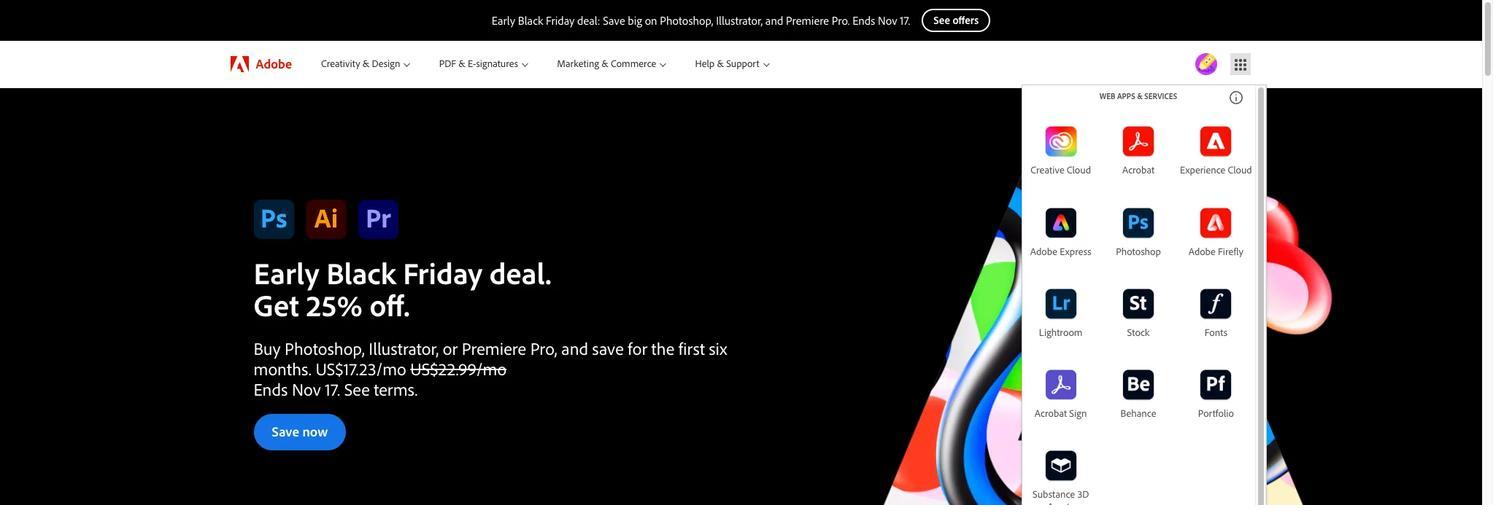 Task type: vqa. For each thing, say whether or not it's contained in the screenshot.
the left US$
no



Task type: describe. For each thing, give the bounding box(es) containing it.
friday for deal.
[[403, 253, 483, 293]]

nov inside us$17.23/mo us$22.99/mo ends nov 17. see terms .
[[292, 379, 321, 401]]

photoshop, inside the buy photoshop, illustrator, or premiere pro, and save for the first six months.
[[285, 338, 365, 360]]

fonts link
[[1178, 270, 1255, 339]]

acrobat sign link
[[1022, 351, 1100, 421]]

early black friday deal. get 25% off.
[[254, 253, 552, 325]]

now
[[303, 423, 328, 441]]

help
[[695, 57, 715, 70]]

photoshop link
[[1100, 189, 1178, 258]]

see terms link
[[344, 379, 415, 401]]

web
[[1100, 91, 1116, 101]]

support
[[727, 57, 760, 70]]

pdf & e-signatures button
[[425, 41, 543, 88]]

0 vertical spatial nov
[[878, 13, 898, 28]]

cloud for experience cloud
[[1228, 164, 1253, 177]]

save now
[[272, 423, 328, 441]]

first
[[679, 338, 705, 360]]

us$17.23/mo us$22.99/mo ends nov 17. see terms .
[[254, 358, 507, 401]]

& for creativity
[[363, 57, 370, 70]]

portfolio link
[[1178, 351, 1255, 421]]

commerce
[[611, 57, 657, 70]]

six
[[709, 338, 728, 360]]

marketing & commerce button
[[543, 41, 681, 88]]

0 vertical spatial photoshop,
[[660, 13, 714, 28]]

marketing
[[557, 57, 599, 70]]

experience cloud link
[[1178, 107, 1255, 177]]

substance
[[1033, 488, 1076, 502]]

adobe for adobe express
[[1031, 245, 1058, 258]]

web apps & services heading
[[1033, 91, 1245, 101]]

stock
[[1128, 326, 1150, 339]]

save
[[593, 338, 624, 360]]

experience
[[1180, 164, 1226, 177]]

apps
[[1118, 91, 1136, 101]]

or
[[443, 338, 458, 360]]

months.
[[254, 358, 312, 380]]

early for early black friday deal: save big on photoshop, illustrator, and premiere pro. ends nov 17.
[[492, 13, 516, 28]]

off.
[[370, 285, 410, 325]]

0 vertical spatial and
[[766, 13, 784, 28]]

cloud for creative cloud
[[1067, 164, 1091, 177]]

get
[[254, 285, 299, 325]]

e-
[[468, 57, 476, 70]]

web apps & services
[[1100, 91, 1178, 101]]

creativity & design button
[[307, 41, 425, 88]]

pdf & e-signatures
[[439, 57, 518, 70]]

black for save
[[518, 13, 543, 28]]

3d
[[1078, 488, 1089, 502]]

1 horizontal spatial 17.
[[900, 13, 911, 28]]

friday for deal:
[[546, 13, 575, 28]]

pro,
[[530, 338, 558, 360]]

for
[[628, 338, 648, 360]]

fonts
[[1205, 326, 1228, 339]]

premiere inside the buy photoshop, illustrator, or premiere pro, and save for the first six months.
[[462, 338, 526, 360]]

lightroom
[[1040, 326, 1083, 339]]

buy photoshop, illustrator, or premiere pro, and save for the first six months.
[[254, 338, 728, 380]]

& right apps
[[1138, 91, 1143, 101]]

us$22.99/mo
[[411, 358, 507, 380]]



Task type: locate. For each thing, give the bounding box(es) containing it.
& right help on the left top of the page
[[717, 57, 724, 70]]

portfolio
[[1199, 407, 1234, 421]]

creative
[[1031, 164, 1065, 177]]

adobe link
[[216, 41, 307, 88]]

pro.
[[832, 13, 850, 28]]

cloud
[[1067, 164, 1091, 177], [1228, 164, 1253, 177]]

cloud right experience
[[1228, 164, 1253, 177]]

1 cloud from the left
[[1067, 164, 1091, 177]]

premiere right or in the left of the page
[[462, 338, 526, 360]]

pdf
[[439, 57, 456, 70]]

and
[[766, 13, 784, 28], [562, 338, 588, 360]]

acrobat link
[[1100, 107, 1178, 177]]

illustrator, up support
[[716, 13, 763, 28]]

& for marketing
[[602, 57, 609, 70]]

0 horizontal spatial and
[[562, 338, 588, 360]]

1 vertical spatial photoshop,
[[285, 338, 365, 360]]

&
[[363, 57, 370, 70], [459, 57, 466, 70], [602, 57, 609, 70], [717, 57, 724, 70], [1138, 91, 1143, 101]]

1 vertical spatial premiere
[[462, 338, 526, 360]]

nov up 'save now'
[[292, 379, 321, 401]]

0 vertical spatial ends
[[853, 13, 876, 28]]

25%
[[306, 285, 363, 325]]

0 horizontal spatial nov
[[292, 379, 321, 401]]

on
[[645, 13, 658, 28]]

creative cloud link
[[1022, 107, 1100, 177]]

firefly
[[1219, 245, 1244, 258]]

buy
[[254, 338, 281, 360]]

1 horizontal spatial save
[[603, 13, 625, 28]]

1 vertical spatial friday
[[403, 253, 483, 293]]

illustrator, inside the buy photoshop, illustrator, or premiere pro, and save for the first six months.
[[369, 338, 439, 360]]

and right pro,
[[562, 338, 588, 360]]

big
[[628, 13, 642, 28]]

experience cloud
[[1180, 164, 1253, 177]]

& for pdf
[[459, 57, 466, 70]]

information image
[[1229, 91, 1244, 105]]

adobe firefly link
[[1178, 189, 1255, 258]]

adobe express link
[[1022, 189, 1100, 258]]

early black friday deal: save big on photoshop, illustrator, and premiere pro. ends nov 17.
[[492, 13, 911, 28]]

1 vertical spatial nov
[[292, 379, 321, 401]]

terms
[[374, 379, 415, 401]]

0 vertical spatial black
[[518, 13, 543, 28]]

0 horizontal spatial black
[[326, 253, 396, 293]]

substance 3d assets link
[[1022, 432, 1100, 506]]

1 horizontal spatial illustrator,
[[716, 13, 763, 28]]

save
[[603, 13, 625, 28], [272, 423, 299, 441]]

17. inside us$17.23/mo us$22.99/mo ends nov 17. see terms .
[[325, 379, 340, 401]]

ends down buy
[[254, 379, 288, 401]]

nov
[[878, 13, 898, 28], [292, 379, 321, 401]]

black
[[518, 13, 543, 28], [326, 253, 396, 293]]

0 horizontal spatial 17.
[[325, 379, 340, 401]]

17.
[[900, 13, 911, 28], [325, 379, 340, 401]]

save now link
[[254, 415, 346, 451]]

early inside early black friday deal. get 25% off.
[[254, 253, 319, 293]]

& right marketing
[[602, 57, 609, 70]]

nov right pro.
[[878, 13, 898, 28]]

see
[[344, 379, 370, 401]]

help & support
[[695, 57, 760, 70]]

lightroom link
[[1022, 270, 1100, 339]]

& left design
[[363, 57, 370, 70]]

& inside creativity & design popup button
[[363, 57, 370, 70]]

assets
[[1048, 501, 1074, 506]]

black for get
[[326, 253, 396, 293]]

0 vertical spatial illustrator,
[[716, 13, 763, 28]]

17. right pro.
[[900, 13, 911, 28]]

1 horizontal spatial nov
[[878, 13, 898, 28]]

0 horizontal spatial adobe
[[256, 55, 292, 72]]

help & support button
[[681, 41, 784, 88]]

photoshop, down 25%
[[285, 338, 365, 360]]

sign
[[1070, 407, 1087, 421]]

adobe express
[[1031, 245, 1092, 258]]

cloud right creative
[[1067, 164, 1091, 177]]

1 vertical spatial acrobat
[[1035, 407, 1067, 421]]

1 horizontal spatial and
[[766, 13, 784, 28]]

adobe for adobe firefly
[[1189, 245, 1216, 258]]

1 vertical spatial ends
[[254, 379, 288, 401]]

0 horizontal spatial acrobat
[[1035, 407, 1067, 421]]

adobe left express
[[1031, 245, 1058, 258]]

adobe left the creativity
[[256, 55, 292, 72]]

0 vertical spatial early
[[492, 13, 516, 28]]

1 vertical spatial 17.
[[325, 379, 340, 401]]

deal.
[[490, 253, 552, 293]]

17. left see
[[325, 379, 340, 401]]

and up help & support dropdown button
[[766, 13, 784, 28]]

1 vertical spatial illustrator,
[[369, 338, 439, 360]]

behance link
[[1100, 351, 1178, 421]]

.
[[415, 379, 418, 401]]

adobe firefly
[[1189, 245, 1244, 258]]

express
[[1060, 245, 1092, 258]]

acrobat for acrobat
[[1123, 164, 1155, 177]]

0 horizontal spatial premiere
[[462, 338, 526, 360]]

1 vertical spatial early
[[254, 253, 319, 293]]

2 horizontal spatial adobe
[[1189, 245, 1216, 258]]

the
[[652, 338, 675, 360]]

marketing & commerce
[[557, 57, 657, 70]]

premiere
[[786, 13, 829, 28], [462, 338, 526, 360]]

0 horizontal spatial save
[[272, 423, 299, 441]]

1 horizontal spatial adobe
[[1031, 245, 1058, 258]]

creative cloud
[[1031, 164, 1091, 177]]

ends right pro.
[[853, 13, 876, 28]]

1 horizontal spatial photoshop,
[[660, 13, 714, 28]]

signatures
[[476, 57, 518, 70]]

0 vertical spatial save
[[603, 13, 625, 28]]

adobe
[[256, 55, 292, 72], [1031, 245, 1058, 258], [1189, 245, 1216, 258]]

0 vertical spatial premiere
[[786, 13, 829, 28]]

us$17.23/mo
[[316, 358, 406, 380]]

0 horizontal spatial early
[[254, 253, 319, 293]]

photoshop,
[[660, 13, 714, 28], [285, 338, 365, 360]]

& inside the pdf & e-signatures popup button
[[459, 57, 466, 70]]

0 horizontal spatial friday
[[403, 253, 483, 293]]

1 horizontal spatial ends
[[853, 13, 876, 28]]

friday inside early black friday deal. get 25% off.
[[403, 253, 483, 293]]

adobe left 'firefly'
[[1189, 245, 1216, 258]]

save left now
[[272, 423, 299, 441]]

0 vertical spatial 17.
[[900, 13, 911, 28]]

ends inside us$17.23/mo us$22.99/mo ends nov 17. see terms .
[[254, 379, 288, 401]]

friday
[[546, 13, 575, 28], [403, 253, 483, 293]]

acrobat sign
[[1035, 407, 1087, 421]]

illustrator, up terms
[[369, 338, 439, 360]]

1 vertical spatial save
[[272, 423, 299, 441]]

stock link
[[1100, 270, 1178, 339]]

1 vertical spatial black
[[326, 253, 396, 293]]

services
[[1145, 91, 1178, 101]]

0 vertical spatial friday
[[546, 13, 575, 28]]

& inside marketing & commerce popup button
[[602, 57, 609, 70]]

1 horizontal spatial friday
[[546, 13, 575, 28]]

early for early black friday deal. get 25% off.
[[254, 253, 319, 293]]

photoshop, right on
[[660, 13, 714, 28]]

1 horizontal spatial black
[[518, 13, 543, 28]]

adobe for adobe
[[256, 55, 292, 72]]

acrobat for acrobat sign
[[1035, 407, 1067, 421]]

acrobat up photoshop link
[[1123, 164, 1155, 177]]

early
[[492, 13, 516, 28], [254, 253, 319, 293]]

0 horizontal spatial ends
[[254, 379, 288, 401]]

save left big
[[603, 13, 625, 28]]

acrobat left sign
[[1035, 407, 1067, 421]]

2 cloud from the left
[[1228, 164, 1253, 177]]

deal:
[[578, 13, 600, 28]]

0 vertical spatial acrobat
[[1123, 164, 1155, 177]]

creativity
[[321, 57, 360, 70]]

black inside early black friday deal. get 25% off.
[[326, 253, 396, 293]]

premiere left pro.
[[786, 13, 829, 28]]

and inside the buy photoshop, illustrator, or premiere pro, and save for the first six months.
[[562, 338, 588, 360]]

0 horizontal spatial photoshop,
[[285, 338, 365, 360]]

1 vertical spatial and
[[562, 338, 588, 360]]

0 horizontal spatial cloud
[[1067, 164, 1091, 177]]

photoshop
[[1116, 245, 1161, 258]]

illustrator,
[[716, 13, 763, 28], [369, 338, 439, 360]]

1 horizontal spatial acrobat
[[1123, 164, 1155, 177]]

1 horizontal spatial early
[[492, 13, 516, 28]]

acrobat
[[1123, 164, 1155, 177], [1035, 407, 1067, 421]]

0 horizontal spatial illustrator,
[[369, 338, 439, 360]]

behance
[[1121, 407, 1157, 421]]

1 horizontal spatial premiere
[[786, 13, 829, 28]]

& left e-
[[459, 57, 466, 70]]

creativity & design
[[321, 57, 400, 70]]

& for help
[[717, 57, 724, 70]]

design
[[372, 57, 400, 70]]

ends
[[853, 13, 876, 28], [254, 379, 288, 401]]

& inside help & support dropdown button
[[717, 57, 724, 70]]

substance 3d assets
[[1033, 488, 1089, 506]]

1 horizontal spatial cloud
[[1228, 164, 1253, 177]]



